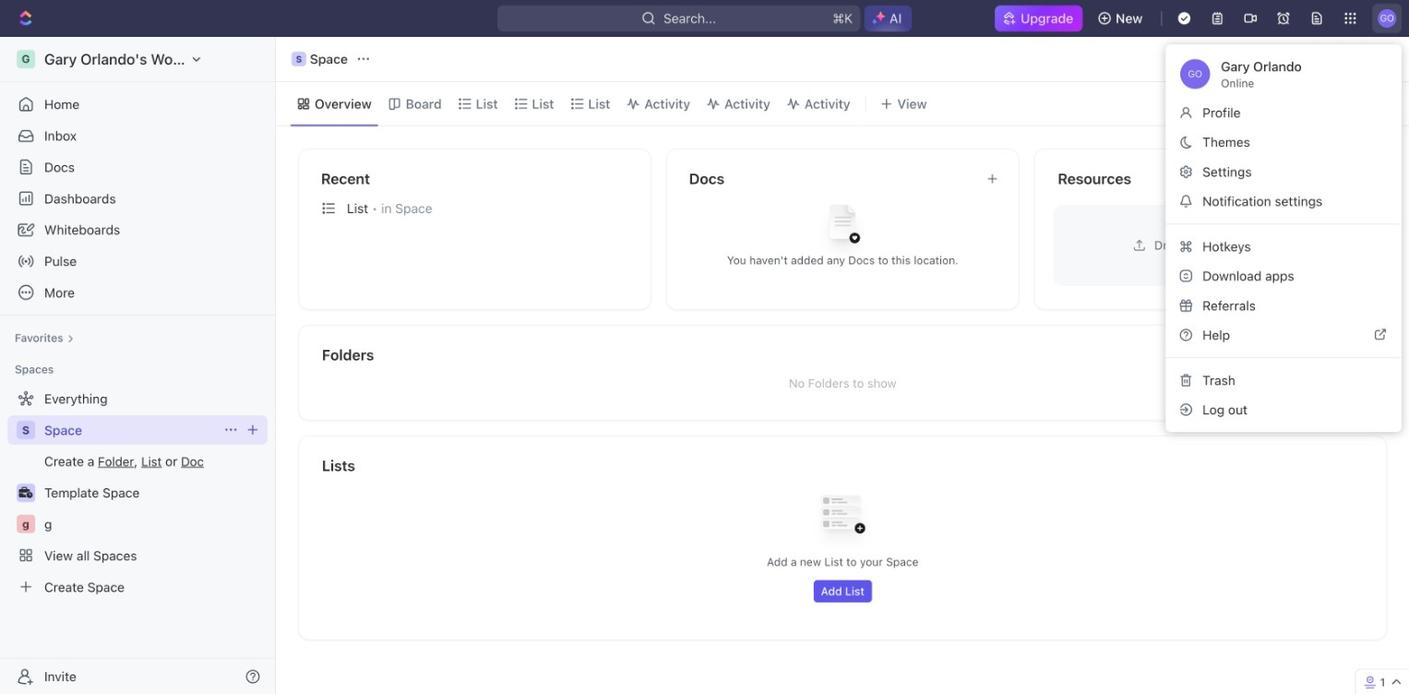Task type: vqa. For each thing, say whether or not it's contained in the screenshot.
fourth the 5 mins from the top of the the Task sidebar content "section"
no



Task type: locate. For each thing, give the bounding box(es) containing it.
tree
[[7, 384, 268, 602]]

no lists icon. image
[[806, 481, 880, 555]]

sidebar navigation
[[0, 37, 276, 694]]

no most used docs image
[[806, 191, 880, 264]]

space, , element inside tree
[[17, 421, 35, 439]]

1 horizontal spatial space, , element
[[292, 52, 306, 66]]

0 vertical spatial space, , element
[[292, 52, 306, 66]]

space, , element
[[292, 52, 306, 66], [17, 421, 35, 439]]

tree inside sidebar navigation
[[7, 384, 268, 602]]

1 vertical spatial space, , element
[[17, 421, 35, 439]]

0 horizontal spatial space, , element
[[17, 421, 35, 439]]



